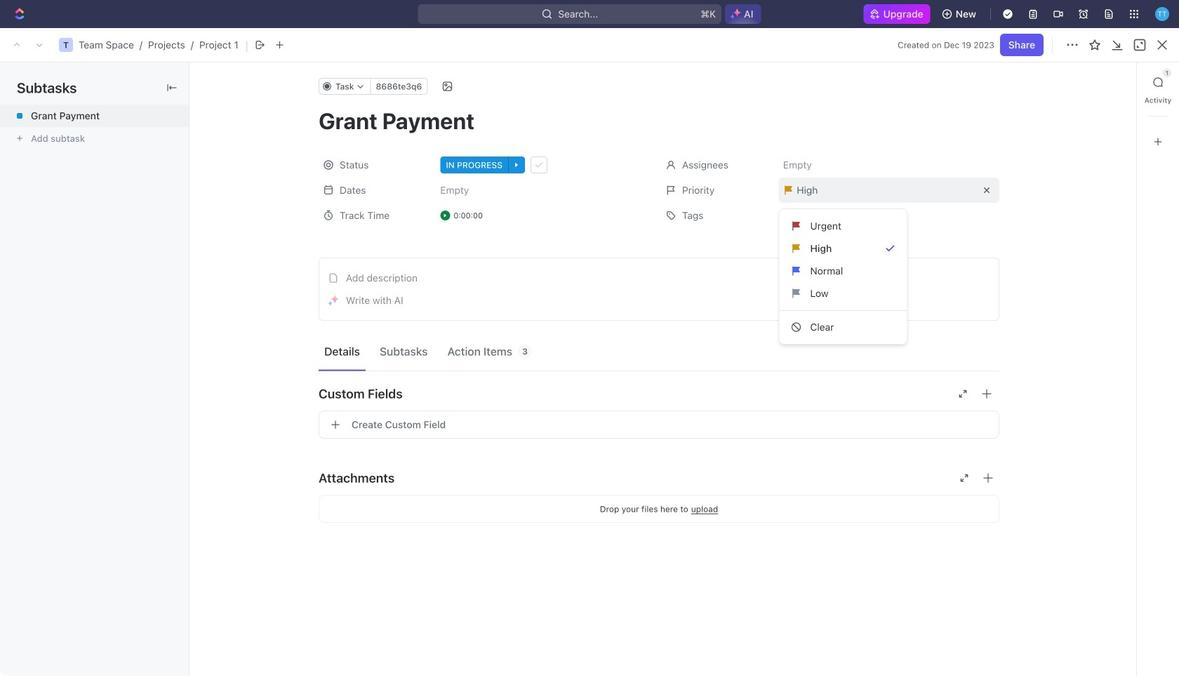 Task type: describe. For each thing, give the bounding box(es) containing it.
team space, , element
[[59, 38, 73, 52]]

task sidebar navigation tab list
[[1143, 69, 1174, 153]]

sidebar navigation
[[0, 28, 179, 676]]

Edit task name text field
[[319, 107, 1000, 134]]



Task type: vqa. For each thing, say whether or not it's contained in the screenshot.
leftmost Small Client Projects link
no



Task type: locate. For each thing, give the bounding box(es) containing it.
alert
[[179, 62, 1172, 93]]

list
[[780, 215, 907, 338]]



